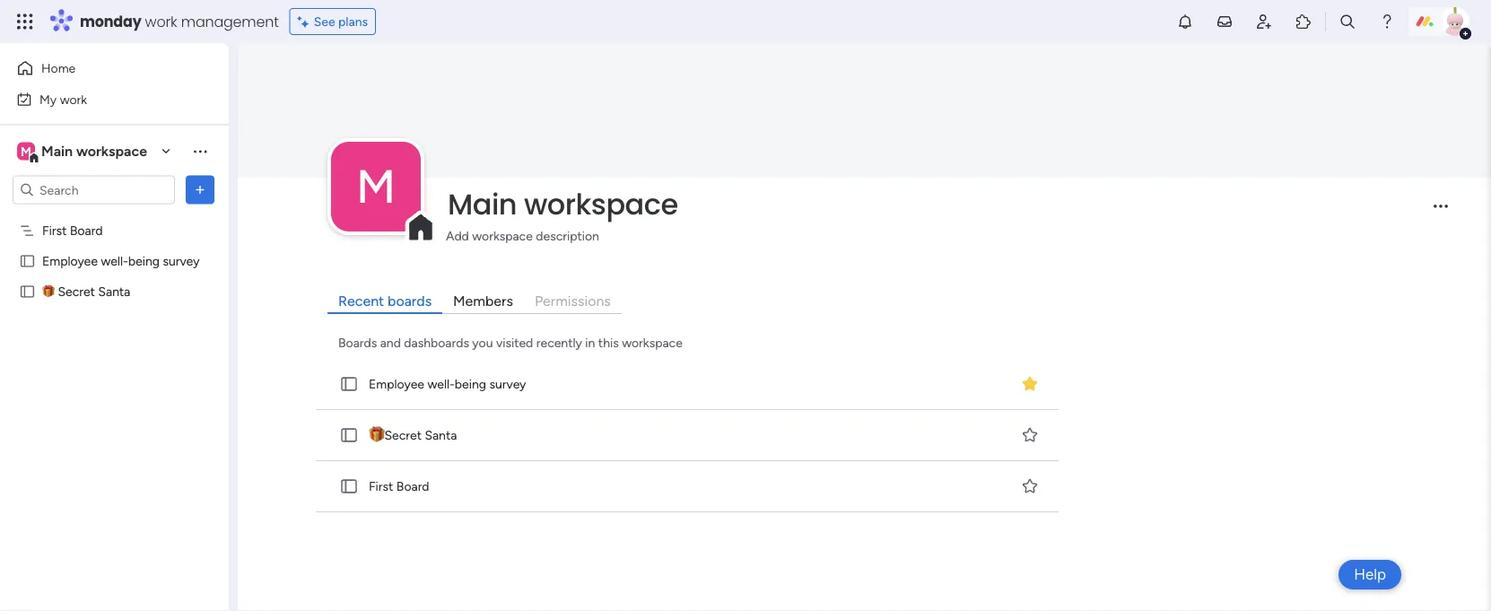 Task type: describe. For each thing, give the bounding box(es) containing it.
first board inside quick search results list box
[[369, 479, 430, 494]]

options image
[[191, 181, 209, 199]]

in
[[586, 335, 595, 350]]

well- for public board icon within employee well-being survey link
[[428, 376, 455, 392]]

recent boards
[[338, 292, 432, 309]]

workspace image
[[17, 141, 35, 161]]

v2 ellipsis image
[[1434, 205, 1449, 220]]

🎁 for the middle public board image
[[42, 284, 55, 299]]

2 vertical spatial public board image
[[339, 425, 359, 445]]

select product image
[[16, 13, 34, 31]]

m for workspace icon
[[21, 144, 31, 159]]

board inside list box
[[70, 223, 103, 238]]

first board link
[[312, 461, 1063, 512]]

public board image for first board
[[339, 476, 359, 496]]

notifications image
[[1177, 13, 1195, 31]]

help image
[[1379, 13, 1397, 31]]

being inside list box
[[128, 254, 160, 269]]

description
[[536, 228, 599, 243]]

workspace inside workspace selection element
[[76, 143, 147, 160]]

add to favorites image
[[1022, 426, 1040, 444]]

Main workspace field
[[443, 184, 1419, 224]]

Search in workspace field
[[38, 180, 150, 200]]

employee well-being survey inside list box
[[42, 254, 200, 269]]

apps image
[[1295, 13, 1313, 31]]

see plans
[[314, 14, 368, 29]]

well- for the top public board image
[[101, 254, 128, 269]]

ruby anderson image
[[1441, 7, 1470, 36]]

search everything image
[[1339, 13, 1357, 31]]

work for my
[[60, 92, 87, 107]]

🎁 secret santa link
[[312, 410, 1063, 461]]

boards and dashboards you visited recently in this workspace
[[338, 335, 683, 350]]

m for workspace image
[[356, 158, 396, 214]]

add workspace description
[[446, 228, 599, 243]]

quick search results list box
[[312, 359, 1065, 512]]

add
[[446, 228, 469, 243]]

being inside quick search results list box
[[455, 376, 486, 392]]

monday work management
[[80, 11, 279, 31]]

workspace options image
[[191, 142, 209, 160]]

home button
[[11, 54, 193, 83]]

home
[[41, 61, 76, 76]]

workspace up 'description' at top
[[524, 184, 678, 224]]

🎁 secret santa for the bottom public board image
[[369, 428, 457, 443]]

plans
[[338, 14, 368, 29]]

you
[[472, 335, 493, 350]]

permissions
[[535, 292, 611, 309]]

employee well-being survey inside quick search results list box
[[369, 376, 526, 392]]

first board inside list box
[[42, 223, 103, 238]]

m button
[[331, 142, 421, 231]]

employee for the top public board image
[[42, 254, 98, 269]]

workspace image
[[331, 142, 421, 231]]

help button
[[1339, 560, 1402, 590]]



Task type: vqa. For each thing, say whether or not it's contained in the screenshot.
"Employee well-being survey" in Employee well-being survey Link
yes



Task type: locate. For each thing, give the bounding box(es) containing it.
employee down search in workspace "field" at left
[[42, 254, 98, 269]]

main up add
[[448, 184, 517, 224]]

employee well-being survey
[[42, 254, 200, 269], [369, 376, 526, 392]]

workspace right add
[[472, 228, 533, 243]]

1 vertical spatial survey
[[490, 376, 526, 392]]

0 vertical spatial first
[[42, 223, 67, 238]]

dashboards
[[404, 335, 469, 350]]

secret for the middle public board image
[[58, 284, 95, 299]]

0 horizontal spatial employee well-being survey
[[42, 254, 200, 269]]

workspace
[[76, 143, 147, 160], [524, 184, 678, 224], [472, 228, 533, 243], [622, 335, 683, 350]]

1 vertical spatial 🎁 secret santa
[[369, 428, 457, 443]]

0 vertical spatial first board
[[42, 223, 103, 238]]

invite members image
[[1256, 13, 1274, 31]]

santa inside list box
[[98, 284, 130, 299]]

0 horizontal spatial main
[[41, 143, 73, 160]]

survey down "options" icon on the top left of page
[[163, 254, 200, 269]]

0 vertical spatial 🎁
[[42, 284, 55, 299]]

santa inside quick search results list box
[[425, 428, 457, 443]]

0 horizontal spatial employee
[[42, 254, 98, 269]]

well-
[[101, 254, 128, 269], [428, 376, 455, 392]]

first inside list box
[[42, 223, 67, 238]]

survey inside quick search results list box
[[490, 376, 526, 392]]

my
[[39, 92, 57, 107]]

1 horizontal spatial employee
[[369, 376, 425, 392]]

🎁 inside quick search results list box
[[369, 428, 381, 443]]

0 vertical spatial survey
[[163, 254, 200, 269]]

1 vertical spatial first
[[369, 479, 393, 494]]

main
[[41, 143, 73, 160], [448, 184, 517, 224]]

1 horizontal spatial first board
[[369, 479, 430, 494]]

this
[[599, 335, 619, 350]]

employee down and
[[369, 376, 425, 392]]

recently
[[537, 335, 582, 350]]

well- down dashboards
[[428, 376, 455, 392]]

main inside workspace selection element
[[41, 143, 73, 160]]

work right my
[[60, 92, 87, 107]]

inbox image
[[1216, 13, 1234, 31]]

work for monday
[[145, 11, 177, 31]]

0 horizontal spatial well-
[[101, 254, 128, 269]]

first
[[42, 223, 67, 238], [369, 479, 393, 494]]

0 horizontal spatial main workspace
[[41, 143, 147, 160]]

1 vertical spatial main
[[448, 184, 517, 224]]

0 horizontal spatial 🎁 secret santa
[[42, 284, 130, 299]]

🎁 for the bottom public board image
[[369, 428, 381, 443]]

public board image for employee well-being survey
[[339, 374, 359, 394]]

1 vertical spatial main workspace
[[448, 184, 678, 224]]

0 vertical spatial main workspace
[[41, 143, 147, 160]]

1 vertical spatial employee well-being survey
[[369, 376, 526, 392]]

being
[[128, 254, 160, 269], [455, 376, 486, 392]]

my work button
[[11, 85, 193, 114]]

add to favorites image
[[1022, 477, 1040, 495]]

board
[[70, 223, 103, 238], [397, 479, 430, 494]]

1 vertical spatial board
[[397, 479, 430, 494]]

first inside quick search results list box
[[369, 479, 393, 494]]

monday
[[80, 11, 141, 31]]

1 public board image from the top
[[339, 374, 359, 394]]

0 vertical spatial public board image
[[19, 253, 36, 270]]

0 horizontal spatial m
[[21, 144, 31, 159]]

1 vertical spatial employee
[[369, 376, 425, 392]]

main workspace
[[41, 143, 147, 160], [448, 184, 678, 224]]

0 vertical spatial employee
[[42, 254, 98, 269]]

survey
[[163, 254, 200, 269], [490, 376, 526, 392]]

0 horizontal spatial santa
[[98, 284, 130, 299]]

1 vertical spatial first board
[[369, 479, 430, 494]]

well- inside quick search results list box
[[428, 376, 455, 392]]

employee well-being survey link
[[312, 359, 1063, 410]]

1 horizontal spatial being
[[455, 376, 486, 392]]

remove from favorites image
[[1022, 375, 1040, 392]]

0 vertical spatial being
[[128, 254, 160, 269]]

1 vertical spatial public board image
[[19, 283, 36, 300]]

0 horizontal spatial work
[[60, 92, 87, 107]]

being down search in workspace "field" at left
[[128, 254, 160, 269]]

0 horizontal spatial board
[[70, 223, 103, 238]]

0 vertical spatial well-
[[101, 254, 128, 269]]

0 horizontal spatial 🎁
[[42, 284, 55, 299]]

see
[[314, 14, 335, 29]]

see plans button
[[290, 8, 376, 35]]

1 horizontal spatial survey
[[490, 376, 526, 392]]

being down you
[[455, 376, 486, 392]]

0 vertical spatial secret
[[58, 284, 95, 299]]

employee for public board icon within employee well-being survey link
[[369, 376, 425, 392]]

1 vertical spatial secret
[[385, 428, 422, 443]]

1 vertical spatial being
[[455, 376, 486, 392]]

santa
[[98, 284, 130, 299], [425, 428, 457, 443]]

public board image inside employee well-being survey link
[[339, 374, 359, 394]]

main workspace up search in workspace "field" at left
[[41, 143, 147, 160]]

and
[[380, 335, 401, 350]]

members
[[453, 292, 513, 309]]

m
[[21, 144, 31, 159], [356, 158, 396, 214]]

1 vertical spatial 🎁
[[369, 428, 381, 443]]

secret
[[58, 284, 95, 299], [385, 428, 422, 443]]

1 horizontal spatial 🎁
[[369, 428, 381, 443]]

public board image
[[339, 374, 359, 394], [339, 476, 359, 496]]

0 vertical spatial public board image
[[339, 374, 359, 394]]

boards
[[338, 335, 377, 350]]

visited
[[496, 335, 533, 350]]

0 horizontal spatial being
[[128, 254, 160, 269]]

1 horizontal spatial m
[[356, 158, 396, 214]]

well- down search in workspace "field" at left
[[101, 254, 128, 269]]

1 vertical spatial work
[[60, 92, 87, 107]]

0 vertical spatial employee well-being survey
[[42, 254, 200, 269]]

🎁 secret santa inside quick search results list box
[[369, 428, 457, 443]]

1 vertical spatial well-
[[428, 376, 455, 392]]

main right workspace icon
[[41, 143, 73, 160]]

0 horizontal spatial first board
[[42, 223, 103, 238]]

survey down boards and dashboards you visited recently in this workspace
[[490, 376, 526, 392]]

0 horizontal spatial survey
[[163, 254, 200, 269]]

well- inside list box
[[101, 254, 128, 269]]

0 vertical spatial 🎁 secret santa
[[42, 284, 130, 299]]

1 horizontal spatial main workspace
[[448, 184, 678, 224]]

management
[[181, 11, 279, 31]]

1 horizontal spatial secret
[[385, 428, 422, 443]]

work inside button
[[60, 92, 87, 107]]

main workspace inside workspace selection element
[[41, 143, 147, 160]]

work
[[145, 11, 177, 31], [60, 92, 87, 107]]

🎁
[[42, 284, 55, 299], [369, 428, 381, 443]]

work right monday
[[145, 11, 177, 31]]

0 vertical spatial santa
[[98, 284, 130, 299]]

employee inside quick search results list box
[[369, 376, 425, 392]]

employee well-being survey down search in workspace "field" at left
[[42, 254, 200, 269]]

main workspace up 'description' at top
[[448, 184, 678, 224]]

0 horizontal spatial first
[[42, 223, 67, 238]]

2 public board image from the top
[[339, 476, 359, 496]]

first board
[[42, 223, 103, 238], [369, 479, 430, 494]]

employee inside list box
[[42, 254, 98, 269]]

employee well-being survey down dashboards
[[369, 376, 526, 392]]

1 horizontal spatial 🎁 secret santa
[[369, 428, 457, 443]]

option
[[0, 215, 229, 218]]

list box
[[0, 212, 229, 549]]

1 horizontal spatial employee well-being survey
[[369, 376, 526, 392]]

1 vertical spatial santa
[[425, 428, 457, 443]]

1 horizontal spatial main
[[448, 184, 517, 224]]

list box containing first board
[[0, 212, 229, 549]]

m inside workspace icon
[[21, 144, 31, 159]]

workspace selection element
[[17, 140, 150, 164]]

0 vertical spatial board
[[70, 223, 103, 238]]

0 vertical spatial main
[[41, 143, 73, 160]]

1 horizontal spatial santa
[[425, 428, 457, 443]]

🎁 secret santa
[[42, 284, 130, 299], [369, 428, 457, 443]]

1 horizontal spatial board
[[397, 479, 430, 494]]

🎁 secret santa inside list box
[[42, 284, 130, 299]]

🎁 inside list box
[[42, 284, 55, 299]]

boards
[[388, 292, 432, 309]]

recent
[[338, 292, 384, 309]]

help
[[1355, 565, 1387, 584]]

1 horizontal spatial work
[[145, 11, 177, 31]]

1 vertical spatial public board image
[[339, 476, 359, 496]]

secret inside the 🎁 secret santa link
[[385, 428, 422, 443]]

0 vertical spatial work
[[145, 11, 177, 31]]

workspace right this
[[622, 335, 683, 350]]

my work
[[39, 92, 87, 107]]

1 horizontal spatial first
[[369, 479, 393, 494]]

secret inside list box
[[58, 284, 95, 299]]

🎁 secret santa for the middle public board image
[[42, 284, 130, 299]]

m inside workspace image
[[356, 158, 396, 214]]

board inside quick search results list box
[[397, 479, 430, 494]]

workspace up search in workspace "field" at left
[[76, 143, 147, 160]]

1 horizontal spatial well-
[[428, 376, 455, 392]]

0 horizontal spatial secret
[[58, 284, 95, 299]]

public board image
[[19, 253, 36, 270], [19, 283, 36, 300], [339, 425, 359, 445]]

survey inside list box
[[163, 254, 200, 269]]

secret for the bottom public board image
[[385, 428, 422, 443]]

employee
[[42, 254, 98, 269], [369, 376, 425, 392]]



